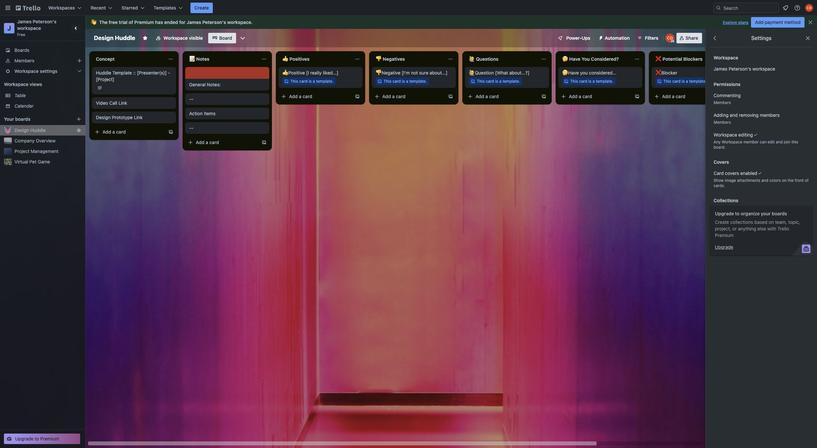 Task type: vqa. For each thing, say whether or not it's contained in the screenshot.
James Peterson's workspace Free's workspace
yes



Task type: locate. For each thing, give the bounding box(es) containing it.
add a card button for negatives
[[372, 91, 445, 102]]

members down boards
[[14, 58, 34, 63]]

1 horizontal spatial create
[[715, 219, 729, 225]]

boards up team,
[[772, 211, 787, 216]]

huddle up company overview
[[30, 127, 46, 133]]

[what
[[495, 70, 508, 76]]

this card is a template.
[[290, 79, 334, 84], [384, 79, 427, 84], [477, 79, 520, 84], [570, 79, 613, 84], [664, 79, 707, 84]]

1 template. from the left
[[316, 79, 334, 84]]

james up "free" at the top left of page
[[17, 19, 32, 24]]

has
[[155, 19, 163, 25]]

james peterson's workspace link up "free" at the top left of page
[[17, 19, 58, 31]]

of right front
[[805, 178, 809, 183]]

covers
[[714, 159, 729, 165]]

[project]
[[96, 77, 114, 82]]

members down commenting
[[714, 100, 731, 105]]

is
[[309, 79, 312, 84], [402, 79, 405, 84], [495, 79, 498, 84], [589, 79, 592, 84], [682, 79, 685, 84]]

action
[[189, 111, 203, 116]]

on
[[782, 178, 787, 183], [769, 219, 774, 225]]

-- down action
[[189, 125, 193, 131]]

this down 🤔have
[[570, 79, 578, 84]]

james up the permissions
[[714, 66, 728, 72]]

for
[[179, 19, 186, 25]]

notes
[[196, 56, 209, 62]]

1 is from the left
[[309, 79, 312, 84]]

and left 'colors'
[[762, 178, 769, 183]]

-- up action
[[189, 96, 193, 102]]

1 this card is a template. from the left
[[290, 79, 334, 84]]

add for concept
[[102, 129, 111, 135]]

workspace up table
[[4, 81, 28, 87]]

1 vertical spatial and
[[776, 140, 783, 145]]

2 vertical spatial upgrade
[[15, 436, 34, 442]]

really
[[310, 70, 322, 76]]

calendar
[[14, 103, 34, 109]]

1 vertical spatial link
[[134, 115, 143, 120]]

else
[[758, 226, 766, 232]]

template. down 🙋question [what about...?] link
[[503, 79, 520, 84]]

0 vertical spatial workspace
[[227, 19, 251, 25]]

template. down the not
[[409, 79, 427, 84]]

huddle inside "huddle template :: [presenter(s)] - [project]"
[[96, 70, 111, 76]]

this for 🤔have
[[570, 79, 578, 84]]

add
[[755, 19, 764, 25], [289, 94, 298, 99], [382, 94, 391, 99], [476, 94, 484, 99], [569, 94, 578, 99], [662, 94, 671, 99], [102, 129, 111, 135], [196, 140, 204, 145]]

create
[[194, 5, 209, 11], [715, 219, 729, 225]]

👎negative [i'm not sure about...] link
[[376, 70, 452, 76]]

0 vertical spatial upgrade
[[715, 211, 734, 216]]

link down video call link link
[[134, 115, 143, 120]]

0 vertical spatial christina overa (christinaovera) image
[[805, 4, 813, 12]]

1 vertical spatial james peterson's workspace link
[[710, 63, 813, 75]]

0 horizontal spatial workspace
[[17, 25, 41, 31]]

workspace up workspace views
[[14, 68, 39, 74]]

0 horizontal spatial james peterson's workspace link
[[17, 19, 58, 31]]

4 template. from the left
[[596, 79, 613, 84]]

members
[[760, 112, 780, 118]]

star or unstar board image
[[143, 35, 148, 41]]

to for organize
[[735, 211, 740, 216]]

or
[[733, 226, 737, 232]]

3 is from the left
[[495, 79, 498, 84]]

4 this from the left
[[570, 79, 578, 84]]

add down 👎negative
[[382, 94, 391, 99]]

and right adding
[[730, 112, 738, 118]]

workspaces button
[[44, 3, 85, 13]]

- inside "huddle template :: [presenter(s)] - [project]"
[[168, 70, 170, 76]]

upgrade for upgrade to premium
[[15, 436, 34, 442]]

create from template… image for 👎negative [i'm not sure about...]
[[448, 94, 453, 99]]

this card is a template. down 👍positive [i really liked...]
[[290, 79, 334, 84]]

0 horizontal spatial and
[[730, 112, 738, 118]]

project management
[[14, 148, 58, 154]]

1 vertical spatial create
[[715, 219, 729, 225]]

explore plans button
[[723, 19, 749, 27]]

add a card button down [what
[[465, 91, 539, 102]]

organize
[[741, 211, 760, 216]]

a down 👍positive
[[299, 94, 302, 99]]

add for 👍 positives
[[289, 94, 298, 99]]

0 vertical spatial and
[[730, 112, 738, 118]]

general notes:
[[189, 82, 221, 87]]

your
[[761, 211, 771, 216]]

search image
[[716, 5, 721, 11]]

is down the ❌blocker link
[[682, 79, 685, 84]]

this for 👎negative
[[384, 79, 392, 84]]

is for [i'm
[[402, 79, 405, 84]]

0 horizontal spatial create from template… image
[[448, 94, 453, 99]]

huddle down trial
[[115, 34, 135, 41]]

2 is from the left
[[402, 79, 405, 84]]

🙋 Questions text field
[[465, 54, 537, 64]]

workspace down settings
[[753, 66, 775, 72]]

this down 👍positive
[[290, 79, 298, 84]]

1 horizontal spatial design huddle
[[94, 34, 135, 41]]

0 vertical spatial premium
[[134, 19, 154, 25]]

add a card button down design prototype link link at the left top of the page
[[92, 127, 166, 137]]

0 vertical spatial design
[[94, 34, 114, 41]]

add for 👎 negatives
[[382, 94, 391, 99]]

a down the ❌blocker
[[672, 94, 675, 99]]

this card is a template. down '🤔have you considered...'
[[570, 79, 613, 84]]

and inside any workspace member can edit and join this board.
[[776, 140, 783, 145]]

1 vertical spatial on
[[769, 219, 774, 225]]

team,
[[775, 219, 787, 225]]

5 this from the left
[[664, 79, 671, 84]]

design down video
[[96, 115, 111, 120]]

Search field
[[721, 3, 779, 13]]

upgrade to premium
[[15, 436, 59, 442]]

0 horizontal spatial create from template… image
[[168, 129, 173, 135]]

1 create from template… image from the left
[[448, 94, 453, 99]]

design huddle inside text box
[[94, 34, 135, 41]]

add a card down items
[[196, 140, 219, 145]]

0 vertical spatial link
[[119, 100, 127, 106]]

considered...
[[589, 70, 617, 76]]

👋 the free trial of premium has ended for james peterson's workspace .
[[91, 19, 253, 25]]

customize views image
[[239, 35, 246, 41]]

2 create from template… image from the left
[[541, 94, 547, 99]]

add a card down the design prototype link
[[102, 129, 126, 135]]

2 vertical spatial and
[[762, 178, 769, 183]]

a down the design prototype link
[[112, 129, 115, 135]]

1 horizontal spatial on
[[782, 178, 787, 183]]

add a card down "you"
[[569, 94, 592, 99]]

this for 👍positive
[[290, 79, 298, 84]]

1 horizontal spatial huddle
[[96, 70, 111, 76]]

.
[[251, 19, 253, 25]]

0 horizontal spatial christina overa (christinaovera) image
[[665, 34, 675, 43]]

3 this from the left
[[477, 79, 485, 84]]

of
[[129, 19, 133, 25], [805, 178, 809, 183]]

5 is from the left
[[682, 79, 685, 84]]

upgrade for upgrade
[[715, 244, 734, 250]]

5 this card is a template. from the left
[[664, 79, 707, 84]]

any workspace member can edit and join this board.
[[714, 140, 798, 150]]

2 vertical spatial create from template… image
[[261, 140, 267, 145]]

workspace inside popup button
[[14, 68, 39, 74]]

0 vertical spatial design huddle
[[94, 34, 135, 41]]

1 horizontal spatial to
[[735, 211, 740, 216]]

on left the
[[782, 178, 787, 183]]

this down the 🙋question at the right of page
[[477, 79, 485, 84]]

1 horizontal spatial create from template… image
[[261, 140, 267, 145]]

create from template… image
[[448, 94, 453, 99], [541, 94, 547, 99], [635, 94, 640, 99]]

is down [i'm at the top of page
[[402, 79, 405, 84]]

workspace for workspace visible
[[164, 35, 188, 41]]

upgrade for upgrade to organize your boards create collections based on team, topic, project, or anything else with trello premium
[[715, 211, 734, 216]]

5 template. from the left
[[689, 79, 707, 84]]

upgrade to premium link
[[4, 434, 80, 444]]

removing
[[739, 112, 759, 118]]

2 vertical spatial design
[[14, 127, 29, 133]]

2 horizontal spatial create from template… image
[[355, 94, 360, 99]]

the
[[99, 19, 108, 25]]

james for james peterson's workspace free
[[17, 19, 32, 24]]

add for 📝 notes
[[196, 140, 204, 145]]

boards
[[15, 116, 30, 122], [772, 211, 787, 216]]

👎negative
[[376, 70, 401, 76]]

0 horizontal spatial on
[[769, 219, 774, 225]]

👍positive
[[282, 70, 305, 76]]

0 vertical spatial create
[[194, 5, 209, 11]]

create from template… image for positives
[[355, 94, 360, 99]]

peterson's inside james peterson's workspace free
[[33, 19, 56, 24]]

workspace for james peterson's workspace
[[753, 66, 775, 72]]

your boards
[[4, 116, 30, 122]]

design prototype link
[[96, 115, 143, 120]]

template. for considered...
[[596, 79, 613, 84]]

❌ Potential Blockers text field
[[652, 54, 724, 64]]

template. down the ❌blocker link
[[689, 79, 707, 84]]

3 template. from the left
[[503, 79, 520, 84]]

workspace up customize views image
[[227, 19, 251, 25]]

your boards with 4 items element
[[4, 115, 66, 123]]

2 horizontal spatial james
[[714, 66, 728, 72]]

about...?]
[[509, 70, 530, 76]]

add a card button down really
[[279, 91, 352, 102]]

0 vertical spatial to
[[735, 211, 740, 216]]

2 vertical spatial workspace
[[753, 66, 775, 72]]

company overview
[[14, 138, 56, 144]]

on inside the show image attachments and colors on the front of cards.
[[782, 178, 787, 183]]

peterson's up board link
[[202, 19, 226, 25]]

james right for
[[187, 19, 201, 25]]

settings
[[40, 68, 57, 74]]

design huddle down free
[[94, 34, 135, 41]]

this card is a template. for [i
[[290, 79, 334, 84]]

1 vertical spatial huddle
[[96, 70, 111, 76]]

boards down calendar
[[15, 116, 30, 122]]

0 horizontal spatial to
[[35, 436, 39, 442]]

0 horizontal spatial link
[[119, 100, 127, 106]]

sure
[[419, 70, 429, 76]]

add down action items
[[196, 140, 204, 145]]

christina overa (christinaovera) image right the filters
[[665, 34, 675, 43]]

👎
[[376, 56, 382, 62]]

2 vertical spatial members
[[714, 120, 731, 125]]

create up project, on the right bottom of page
[[715, 219, 729, 225]]

2 horizontal spatial huddle
[[115, 34, 135, 41]]

this card is a template. for [what
[[477, 79, 520, 84]]

christina overa (christinaovera) image
[[805, 4, 813, 12], [665, 34, 675, 43]]

is down '🤔have you considered...'
[[589, 79, 592, 84]]

-- link down general notes: link
[[189, 96, 265, 102]]

christina overa (christinaovera) image right open information menu image
[[805, 4, 813, 12]]

1 vertical spatial of
[[805, 178, 809, 183]]

add down the design prototype link
[[102, 129, 111, 135]]

members down adding
[[714, 120, 731, 125]]

design down the
[[94, 34, 114, 41]]

1 horizontal spatial and
[[762, 178, 769, 183]]

topic,
[[789, 219, 801, 225]]

of inside the show image attachments and colors on the front of cards.
[[805, 178, 809, 183]]

2 horizontal spatial create from template… image
[[635, 94, 640, 99]]

1 horizontal spatial christina overa (christinaovera) image
[[805, 4, 813, 12]]

this card is a template. down [i'm at the top of page
[[384, 79, 427, 84]]

design inside design prototype link link
[[96, 115, 111, 120]]

of inside banner
[[129, 19, 133, 25]]

3 create from template… image from the left
[[635, 94, 640, 99]]

add a card button down [i'm at the top of page
[[372, 91, 445, 102]]

is down 🙋question [what about...?]
[[495, 79, 498, 84]]

0 horizontal spatial peterson's
[[33, 19, 56, 24]]

to inside upgrade to organize your boards create collections based on team, topic, project, or anything else with trello premium
[[735, 211, 740, 216]]

link right call
[[119, 100, 127, 106]]

1 horizontal spatial link
[[134, 115, 143, 120]]

template. down considered...
[[596, 79, 613, 84]]

collections
[[730, 219, 753, 225]]

2 horizontal spatial premium
[[715, 233, 734, 238]]

1 horizontal spatial boards
[[772, 211, 787, 216]]

link for design prototype link
[[134, 115, 143, 120]]

james peterson's workspace link
[[17, 19, 58, 31], [710, 63, 813, 75]]

🙋question
[[469, 70, 494, 76]]

4 is from the left
[[589, 79, 592, 84]]

create inside upgrade to organize your boards create collections based on team, topic, project, or anything else with trello premium
[[715, 219, 729, 225]]

add down the 🙋question at the right of page
[[476, 94, 484, 99]]

🙋question [what about...?]
[[469, 70, 530, 76]]

🤔 have you considered?
[[562, 56, 619, 62]]

create up visible
[[194, 5, 209, 11]]

create from template… image
[[355, 94, 360, 99], [168, 129, 173, 135], [261, 140, 267, 145]]

0 horizontal spatial of
[[129, 19, 133, 25]]

peterson's for james peterson's workspace free
[[33, 19, 56, 24]]

workspace visible
[[164, 35, 203, 41]]

1 vertical spatial premium
[[715, 233, 734, 238]]

james inside james peterson's workspace free
[[17, 19, 32, 24]]

this down 👎negative
[[384, 79, 392, 84]]

2 horizontal spatial and
[[776, 140, 783, 145]]

🤔have you considered...
[[562, 70, 617, 76]]

add down 👍positive
[[289, 94, 298, 99]]

workspace down workspace editing
[[722, 140, 743, 145]]

project management link
[[14, 148, 81, 155]]

2 horizontal spatial workspace
[[753, 66, 775, 72]]

this down the ❌blocker
[[664, 79, 671, 84]]

1 horizontal spatial peterson's
[[202, 19, 226, 25]]

negatives
[[383, 56, 405, 62]]

1 horizontal spatial create from template… image
[[541, 94, 547, 99]]

🙋
[[469, 56, 475, 62]]

and
[[730, 112, 738, 118], [776, 140, 783, 145], [762, 178, 769, 183]]

premium
[[134, 19, 154, 25], [715, 233, 734, 238], [40, 436, 59, 442]]

2 template. from the left
[[409, 79, 427, 84]]

1 horizontal spatial workspace
[[227, 19, 251, 25]]

0 vertical spatial -- link
[[189, 96, 265, 102]]

1 vertical spatial boards
[[772, 211, 787, 216]]

add a card down the 🙋question at the right of page
[[476, 94, 499, 99]]

📝
[[189, 56, 195, 62]]

design up 'company'
[[14, 127, 29, 133]]

3 this card is a template. from the left
[[477, 79, 520, 84]]

company
[[14, 138, 35, 144]]

covers
[[725, 170, 739, 176]]

a down really
[[313, 79, 315, 84]]

a down '🤔have you considered...'
[[593, 79, 595, 84]]

workspace up "free" at the top left of page
[[17, 25, 41, 31]]

this for 🙋question
[[477, 79, 485, 84]]

1 vertical spatial workspace
[[17, 25, 41, 31]]

video call link link
[[96, 100, 172, 106]]

primary element
[[0, 0, 817, 16]]

1 vertical spatial members
[[714, 100, 731, 105]]

a down 👎negative
[[392, 94, 395, 99]]

workspace up any
[[714, 132, 737, 138]]

a down 🙋question [what about...?]
[[499, 79, 502, 84]]

1 vertical spatial design huddle
[[14, 127, 46, 133]]

upgrade inside upgrade to organize your boards create collections based on team, topic, project, or anything else with trello premium
[[715, 211, 734, 216]]

2 this from the left
[[384, 79, 392, 84]]

to
[[735, 211, 740, 216], [35, 436, 39, 442]]

design for design huddle link
[[14, 127, 29, 133]]

members link
[[0, 56, 85, 66]]

0 vertical spatial huddle
[[115, 34, 135, 41]]

not
[[411, 70, 418, 76]]

0 horizontal spatial create
[[194, 5, 209, 11]]

peterson's down back to home image
[[33, 19, 56, 24]]

2 -- link from the top
[[189, 125, 265, 131]]

ups
[[582, 35, 590, 41]]

1 vertical spatial --
[[189, 125, 193, 131]]

0 vertical spatial of
[[129, 19, 133, 25]]

design huddle up company overview
[[14, 127, 46, 133]]

workspace inside button
[[164, 35, 188, 41]]

2 -- from the top
[[189, 125, 193, 131]]

is for [i
[[309, 79, 312, 84]]

a
[[313, 79, 315, 84], [406, 79, 408, 84], [499, 79, 502, 84], [593, 79, 595, 84], [686, 79, 688, 84], [299, 94, 302, 99], [392, 94, 395, 99], [486, 94, 488, 99], [579, 94, 581, 99], [672, 94, 675, 99], [112, 129, 115, 135], [206, 140, 208, 145]]

collections
[[714, 198, 739, 203]]

and left "join"
[[776, 140, 783, 145]]

banner
[[85, 16, 817, 29]]

this card is a template. down 🙋question [what about...?]
[[477, 79, 520, 84]]

add a card down [i
[[289, 94, 312, 99]]

members inside commenting members
[[714, 100, 731, 105]]

james peterson's workspace link down settings
[[710, 63, 813, 75]]

table
[[14, 93, 26, 98]]

template. for not
[[409, 79, 427, 84]]

-- link down action items link
[[189, 125, 265, 131]]

recent
[[91, 5, 106, 11]]

1 vertical spatial upgrade
[[715, 244, 734, 250]]

1 vertical spatial design
[[96, 115, 111, 120]]

add left payment
[[755, 19, 764, 25]]

2 horizontal spatial peterson's
[[729, 66, 751, 72]]

a down items
[[206, 140, 208, 145]]

banner containing 👋
[[85, 16, 817, 29]]

1 this from the left
[[290, 79, 298, 84]]

add a card button for have
[[558, 91, 632, 102]]

[presenter(s)]
[[137, 70, 167, 76]]

0 vertical spatial on
[[782, 178, 787, 183]]

add for 🙋 questions
[[476, 94, 484, 99]]

1 horizontal spatial of
[[805, 178, 809, 183]]

template. down 👍positive [i really liked...] link
[[316, 79, 334, 84]]

-
[[168, 70, 170, 76], [189, 96, 191, 102], [191, 96, 193, 102], [189, 125, 191, 131], [191, 125, 193, 131]]

design inside design huddle link
[[14, 127, 29, 133]]

0 horizontal spatial huddle
[[30, 127, 46, 133]]

create from template… image for 🙋question [what about...?]
[[541, 94, 547, 99]]

2 this card is a template. from the left
[[384, 79, 427, 84]]

0 horizontal spatial boards
[[15, 116, 30, 122]]

add a card for notes
[[196, 140, 219, 145]]

of right trial
[[129, 19, 133, 25]]

commenting
[[714, 93, 741, 98]]

add a card button down 🤔have you considered... link
[[558, 91, 632, 102]]

huddle template :: [presenter(s)] - [project] link
[[96, 70, 172, 83]]

design for design prototype link link at the left top of the page
[[96, 115, 111, 120]]

on up with
[[769, 219, 774, 225]]

add down 🤔have
[[569, 94, 578, 99]]

2 vertical spatial premium
[[40, 436, 59, 442]]

workspace up james peterson's workspace
[[714, 55, 738, 60]]

0 vertical spatial create from template… image
[[355, 94, 360, 99]]

workspace inside james peterson's workspace free
[[17, 25, 41, 31]]

4 this card is a template. from the left
[[570, 79, 613, 84]]

huddle up [project]
[[96, 70, 111, 76]]

is down 👍positive [i really liked...]
[[309, 79, 312, 84]]

permissions
[[714, 81, 741, 87]]

0 vertical spatial --
[[189, 96, 193, 102]]

👍 positives
[[282, 56, 310, 62]]

🤔have you considered... link
[[562, 70, 639, 76]]

is for you
[[589, 79, 592, 84]]

add a card button down action items link
[[185, 137, 259, 148]]

1 vertical spatial -- link
[[189, 125, 265, 131]]

0 notifications image
[[782, 4, 790, 12]]

1 vertical spatial to
[[35, 436, 39, 442]]

peterson's up the permissions
[[729, 66, 751, 72]]

add a card for positives
[[289, 94, 312, 99]]

this card is a template. down the ❌blocker link
[[664, 79, 707, 84]]

1 horizontal spatial premium
[[134, 19, 154, 25]]

add a card button for positives
[[279, 91, 352, 102]]

0 horizontal spatial james
[[17, 19, 32, 24]]

workspace down 👋 the free trial of premium has ended for james peterson's workspace .
[[164, 35, 188, 41]]



Task type: describe. For each thing, give the bounding box(es) containing it.
design inside design huddle text box
[[94, 34, 114, 41]]

considered?
[[591, 56, 619, 62]]

add down the ❌blocker
[[662, 94, 671, 99]]

board.
[[714, 145, 726, 150]]

boards link
[[0, 45, 85, 56]]

::
[[133, 70, 136, 76]]

any
[[714, 140, 721, 145]]

edit
[[768, 140, 775, 145]]

questions
[[476, 56, 499, 62]]

plans
[[738, 20, 749, 25]]

management
[[31, 148, 58, 154]]

0 horizontal spatial design huddle
[[14, 127, 46, 133]]

show image attachments and colors on the front of cards.
[[714, 178, 809, 188]]

create button
[[191, 3, 213, 13]]

attachments
[[737, 178, 761, 183]]

[i'm
[[402, 70, 410, 76]]

upgrade to organize your boards create collections based on team, topic, project, or anything else with trello premium
[[715, 211, 801, 238]]

this card is a template. for you
[[570, 79, 613, 84]]

method
[[785, 19, 801, 25]]

👍positive [i really liked...]
[[282, 70, 339, 76]]

workspace views
[[4, 81, 42, 87]]

table link
[[14, 92, 81, 99]]

filters
[[645, 35, 659, 41]]

❌blocker link
[[656, 70, 732, 76]]

cards.
[[714, 183, 725, 188]]

you
[[580, 70, 588, 76]]

overview
[[36, 138, 56, 144]]

blockers
[[684, 56, 703, 62]]

Board name text field
[[91, 33, 139, 43]]

👋
[[91, 19, 97, 25]]

based
[[755, 219, 768, 225]]

editing
[[739, 132, 753, 138]]

a down "you"
[[579, 94, 581, 99]]

🤔 Have You Considered? text field
[[558, 54, 631, 64]]

create from template… image for 🤔have you considered...
[[635, 94, 640, 99]]

huddle template :: [presenter(s)] - [project]
[[96, 70, 170, 82]]

visible
[[189, 35, 203, 41]]

1 vertical spatial christina overa (christinaovera) image
[[665, 34, 675, 43]]

ended
[[164, 19, 178, 25]]

and inside adding and removing members members
[[730, 112, 738, 118]]

0 vertical spatial james peterson's workspace link
[[17, 19, 58, 31]]

action items link
[[189, 110, 265, 117]]

workspace for james peterson's workspace free
[[17, 25, 41, 31]]

and inside the show image attachments and colors on the front of cards.
[[762, 178, 769, 183]]

call
[[109, 100, 117, 106]]

workspace for workspace views
[[4, 81, 28, 87]]

this
[[792, 140, 798, 145]]

👎 Negatives text field
[[372, 54, 444, 64]]

project,
[[715, 226, 731, 232]]

boards inside upgrade to organize your boards create collections based on team, topic, project, or anything else with trello premium
[[772, 211, 787, 216]]

items
[[204, 111, 216, 116]]

james peterson's workspace free
[[17, 19, 58, 37]]

add payment method button
[[751, 17, 805, 28]]

trello
[[778, 226, 789, 232]]

premium inside banner
[[134, 19, 154, 25]]

a down [i'm at the top of page
[[406, 79, 408, 84]]

workspace for workspace settings
[[14, 68, 39, 74]]

workspace inside any workspace member can edit and join this board.
[[722, 140, 743, 145]]

2 vertical spatial huddle
[[30, 127, 46, 133]]

a down the ❌blocker link
[[686, 79, 688, 84]]

join
[[784, 140, 791, 145]]

adding and removing members members
[[714, 112, 780, 125]]

payment
[[765, 19, 783, 25]]

design huddle link
[[14, 127, 74, 134]]

open information menu image
[[794, 5, 801, 11]]

a down the 🙋question at the right of page
[[486, 94, 488, 99]]

👎 negatives
[[376, 56, 405, 62]]

create from template… image for notes
[[261, 140, 267, 145]]

workspace for workspace
[[714, 55, 738, 60]]

huddle inside text box
[[115, 34, 135, 41]]

project
[[14, 148, 29, 154]]

add a card button for questions
[[465, 91, 539, 102]]

📝 notes
[[189, 56, 209, 62]]

templates
[[154, 5, 176, 11]]

workspace settings button
[[0, 66, 85, 77]]

👍
[[282, 56, 288, 62]]

card
[[714, 170, 724, 176]]

add a card down the ❌blocker
[[662, 94, 686, 99]]

positives
[[290, 56, 310, 62]]

1 vertical spatial create from template… image
[[168, 129, 173, 135]]

automation button
[[596, 33, 634, 43]]

sm image
[[596, 33, 605, 42]]

❌ potential blockers
[[656, 56, 703, 62]]

to for premium
[[35, 436, 39, 442]]

👎negative [i'm not sure about...]
[[376, 70, 448, 76]]

video call link
[[96, 100, 127, 106]]

is for [what
[[495, 79, 498, 84]]

template. for about...?]
[[503, 79, 520, 84]]

this card is a template. for [i'm
[[384, 79, 427, 84]]

1 horizontal spatial james
[[187, 19, 201, 25]]

🙋 questions
[[469, 56, 499, 62]]

0 horizontal spatial premium
[[40, 436, 59, 442]]

virtual
[[14, 159, 28, 165]]

link for video call link
[[119, 100, 127, 106]]

Concept text field
[[92, 54, 164, 64]]

add a card for have
[[569, 94, 592, 99]]

0 vertical spatial boards
[[15, 116, 30, 122]]

recent button
[[87, 3, 116, 13]]

on inside upgrade to organize your boards create collections based on team, topic, project, or anything else with trello premium
[[769, 219, 774, 225]]

notes:
[[207, 82, 221, 87]]

back to home image
[[16, 3, 40, 13]]

game
[[38, 159, 50, 165]]

1 -- link from the top
[[189, 96, 265, 102]]

members inside adding and removing members members
[[714, 120, 731, 125]]

filters button
[[635, 33, 660, 43]]

add board image
[[76, 117, 81, 122]]

starred icon image
[[76, 128, 81, 133]]

power-ups
[[566, 35, 590, 41]]

add a card button for notes
[[185, 137, 259, 148]]

premium inside upgrade to organize your boards create collections based on team, topic, project, or anything else with trello premium
[[715, 233, 734, 238]]

boards
[[14, 47, 29, 53]]

template. for really
[[316, 79, 334, 84]]

🤔have
[[562, 70, 579, 76]]

your
[[4, 116, 14, 122]]

calendar link
[[14, 103, 81, 109]]

company overview link
[[14, 138, 81, 144]]

📝 Notes text field
[[185, 54, 258, 64]]

wave image
[[91, 19, 97, 25]]

peterson's inside banner
[[202, 19, 226, 25]]

workspace inside banner
[[227, 19, 251, 25]]

add a card for negatives
[[382, 94, 406, 99]]

virtual pet game link
[[14, 159, 81, 165]]

pet
[[29, 159, 36, 165]]

the
[[788, 178, 794, 183]]

👍 Positives text field
[[279, 54, 351, 64]]

automation
[[605, 35, 630, 41]]

video
[[96, 100, 108, 106]]

workspace settings
[[14, 68, 57, 74]]

0 vertical spatial members
[[14, 58, 34, 63]]

enabled
[[740, 170, 757, 176]]

1 -- from the top
[[189, 96, 193, 102]]

workspace for workspace editing
[[714, 132, 737, 138]]

add for 🤔 have you considered?
[[569, 94, 578, 99]]

power-ups button
[[553, 33, 594, 43]]

create inside button
[[194, 5, 209, 11]]

starred
[[122, 5, 138, 11]]

1 horizontal spatial james peterson's workspace link
[[710, 63, 813, 75]]

add a card button down the ❌blocker link
[[652, 91, 725, 102]]

upgrade button
[[715, 244, 734, 251]]

board
[[219, 35, 232, 41]]

james for james peterson's workspace
[[714, 66, 728, 72]]

add inside banner
[[755, 19, 764, 25]]

🤔
[[562, 56, 568, 62]]

add a card for questions
[[476, 94, 499, 99]]

image
[[725, 178, 736, 183]]

template
[[112, 70, 132, 76]]

this member is an admin of this board. image
[[671, 40, 674, 43]]

j link
[[4, 23, 14, 34]]

peterson's for james peterson's workspace
[[729, 66, 751, 72]]

❌
[[656, 56, 662, 62]]

[i
[[306, 70, 309, 76]]

workspace navigation collapse icon image
[[72, 24, 81, 33]]



